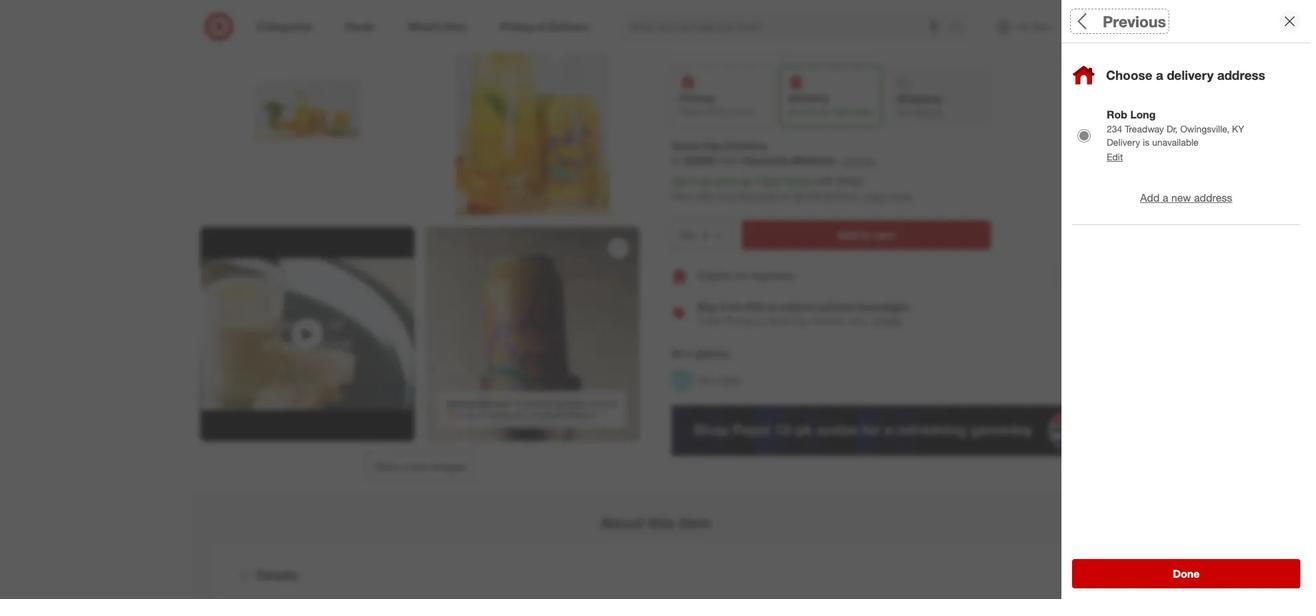 Task type: locate. For each thing, give the bounding box(es) containing it.
1 vertical spatial day
[[703, 139, 723, 152]]

go back
[[1166, 567, 1207, 580]]

add to cart button
[[742, 220, 991, 250]]

back
[[1184, 567, 1207, 580]]

none radio inside previous dialog
[[1078, 129, 1091, 142]]

photo from @living.light.now, 8 of 11 image
[[425, 227, 640, 441]]

delivery
[[1150, 12, 1209, 30], [789, 91, 830, 105], [1107, 136, 1141, 147], [726, 139, 767, 152], [812, 315, 846, 326]]

2 vertical spatial day
[[793, 315, 809, 326]]

day up 28269
[[703, 139, 723, 152]]

0 vertical spatial add
[[1140, 191, 1160, 205]]

for
[[731, 37, 742, 48], [735, 269, 748, 283], [729, 300, 744, 313], [545, 399, 555, 409]]

a right "at"
[[685, 347, 692, 360]]

same down on
[[767, 315, 791, 326]]

buy
[[698, 300, 718, 313]]

12pm right as
[[830, 107, 851, 117]]

item
[[762, 37, 780, 48], [679, 513, 711, 532]]

0 horizontal spatial same
[[672, 139, 700, 152]]

a right choose
[[1156, 67, 1164, 83]]

2 horizontal spatial 0-
[[529, 410, 536, 420]]

from
[[717, 154, 738, 167]]

lacroix
[[816, 300, 855, 313]]

advertisement region
[[672, 405, 1111, 456]]

delivery up as
[[789, 91, 830, 105]]

delivery inside same day delivery dialog
[[1150, 12, 1209, 30]]

0- down thankful
[[529, 410, 536, 420]]

0 vertical spatial same
[[1072, 12, 1114, 30]]

dr,
[[1167, 123, 1178, 134]]

0 vertical spatial a
[[1156, 67, 1164, 83]]

2 horizontal spatial same
[[1072, 12, 1114, 30]]

1 horizontal spatial 0-
[[481, 410, 488, 420]]

non-gmo button
[[672, 366, 741, 395]]

0 horizontal spatial with
[[696, 190, 715, 203]]

1 vertical spatial this
[[648, 513, 675, 532]]

pickup inside buy 3 for $10 on select lacroix beverages order pickup or same day delivery only ∙ details
[[725, 315, 753, 326]]

options!
[[589, 399, 617, 409]]

0 horizontal spatial soon
[[715, 175, 738, 188]]

0 vertical spatial more
[[890, 191, 912, 202]]

a inside button
[[1163, 191, 1169, 205]]

shipping not available
[[898, 92, 944, 117]]

lacroix sparkling water tangerine - 8pk/12 fl oz cans, 7 of 11, play video image
[[200, 227, 415, 441]]

for right 'deal'
[[731, 37, 742, 48]]

to
[[672, 154, 681, 167], [861, 228, 872, 242]]

3 0- from the left
[[529, 410, 536, 420]]

0- right the cal,
[[481, 410, 488, 420]]

0 horizontal spatial today
[[785, 175, 812, 188]]

soon down 'from'
[[715, 175, 738, 188]]

0 vertical spatial with
[[815, 175, 835, 188]]

1 horizontal spatial same
[[767, 315, 791, 326]]

1 vertical spatial to
[[861, 228, 872, 242]]

2 vertical spatial same
[[767, 315, 791, 326]]

to inside button
[[861, 228, 872, 242]]

1 horizontal spatial day
[[793, 315, 809, 326]]

0 vertical spatial address
[[1217, 67, 1266, 83]]

0 vertical spatial pickup
[[680, 91, 715, 105]]

previous button
[[1072, 11, 1168, 32]]

hours
[[735, 107, 755, 117]]

buy 3 for $10 on select lacroix beverages order pickup or same day delivery only ∙ details
[[698, 300, 910, 326]]

images
[[431, 460, 466, 473]]

get it as soon as 12pm today with shipt free with membership or $9.99/delivery learn more
[[672, 175, 912, 203]]

0 vertical spatial today
[[853, 107, 873, 117]]

a left new
[[1163, 191, 1169, 205]]

get
[[672, 175, 689, 188]]

0 horizontal spatial day
[[703, 139, 723, 152]]

shipt
[[838, 175, 863, 188]]

( $0.04 /fluid ounce )
[[709, 1, 788, 12]]

a
[[1156, 67, 1164, 83], [1163, 191, 1169, 205], [685, 347, 692, 360]]

12pm
[[830, 107, 851, 117], [755, 175, 782, 188]]

0 horizontal spatial to
[[672, 154, 681, 167]]

see
[[684, 37, 700, 48]]

more inside button
[[404, 460, 428, 473]]

more right show in the left bottom of the page
[[404, 460, 428, 473]]

with up $9.99/delivery
[[815, 175, 835, 188]]

1 horizontal spatial this
[[744, 37, 759, 48]]

change button
[[842, 153, 876, 169]]

for right 3 at the right bottom of page
[[729, 300, 744, 313]]

midtown
[[792, 154, 836, 167]]

same up choose
[[1072, 12, 1114, 30]]

with
[[815, 175, 835, 188], [696, 190, 715, 203]]

go back button
[[1072, 559, 1301, 588]]

0 horizontal spatial 12pm
[[755, 175, 782, 188]]

pickup ready within 2 hours
[[680, 91, 755, 117]]

0 horizontal spatial more
[[404, 460, 428, 473]]

cart
[[875, 228, 895, 242]]

previous dialog
[[1062, 0, 1311, 599]]

2 horizontal spatial as
[[820, 107, 828, 117]]

choose a delivery address
[[1106, 67, 1266, 83]]

1 vertical spatial soon
[[715, 175, 738, 188]]

0 vertical spatial soon
[[800, 107, 818, 117]]

more right learn
[[890, 191, 912, 202]]

as right as
[[820, 107, 828, 117]]

for up "sodium!"
[[545, 399, 555, 409]]

same day delivery inside dialog
[[1072, 12, 1209, 30]]

same inside buy 3 for $10 on select lacroix beverages order pickup or same day delivery only ∙ details
[[767, 315, 791, 326]]

this right 'deal'
[[744, 37, 759, 48]]

address right delivery
[[1217, 67, 1266, 83]]

0 horizontal spatial add
[[838, 228, 858, 242]]

0 vertical spatial or
[[781, 190, 791, 203]]

add left new
[[1140, 191, 1160, 205]]

pickup up ready
[[680, 91, 715, 105]]

same day delivery dialog
[[1062, 0, 1311, 599]]

1 horizontal spatial today
[[853, 107, 873, 117]]

1 horizontal spatial more
[[890, 191, 912, 202]]

owingsville,
[[1180, 123, 1230, 134]]

delivery up choose a delivery address
[[1150, 12, 1209, 30]]

0- right 💛
[[459, 410, 466, 420]]

more inside get it as soon as 12pm today with shipt free with membership or $9.99/delivery learn more
[[890, 191, 912, 202]]

delivery inside rob long 234 treadway dr, owingsville, ky delivery is unavailable edit
[[1107, 136, 1141, 147]]

1 vertical spatial same
[[672, 139, 700, 152]]

or down $10
[[756, 315, 764, 326]]

1 vertical spatial pickup
[[725, 315, 753, 326]]

same up to 28269
[[672, 139, 700, 152]]

1 horizontal spatial or
[[781, 190, 791, 203]]

as right it
[[701, 175, 712, 188]]

add left cart
[[838, 228, 858, 242]]

0 vertical spatial item
[[762, 37, 780, 48]]

1 vertical spatial a
[[1163, 191, 1169, 205]]

None radio
[[1078, 129, 1091, 142]]

0 vertical spatial day
[[1118, 12, 1146, 30]]

add inside button
[[838, 228, 858, 242]]

soon right as
[[800, 107, 818, 117]]

0 vertical spatial 12pm
[[830, 107, 851, 117]]

1 vertical spatial 12pm
[[755, 175, 782, 188]]

1 vertical spatial today
[[785, 175, 812, 188]]

1 horizontal spatial same day delivery
[[1072, 12, 1209, 30]]

1 vertical spatial same day delivery
[[672, 139, 767, 152]]

0 horizontal spatial pickup
[[680, 91, 715, 105]]

free
[[672, 190, 693, 203]]

delivery down 234
[[1107, 136, 1141, 147]]

on
[[766, 300, 779, 313]]

show
[[374, 460, 401, 473]]

eligible
[[698, 269, 733, 283]]

deal
[[710, 37, 728, 48]]

go
[[1166, 567, 1181, 580]]

1 horizontal spatial soon
[[800, 107, 818, 117]]

treadway
[[1125, 123, 1164, 134]]

2 0- from the left
[[481, 410, 488, 420]]

this right the about
[[648, 513, 675, 532]]

same day delivery up choose
[[1072, 12, 1209, 30]]

1 horizontal spatial 12pm
[[830, 107, 851, 117]]

1 vertical spatial address
[[1194, 191, 1233, 205]]

guiltless
[[557, 399, 586, 409]]

1 vertical spatial with
[[696, 190, 715, 203]]

day down buy 3 for $10 on select lacroix beverages link
[[793, 315, 809, 326]]

as
[[820, 107, 828, 117], [701, 175, 712, 188], [741, 175, 752, 188]]

same
[[1072, 12, 1114, 30], [672, 139, 700, 152], [767, 315, 791, 326]]

as up membership
[[741, 175, 752, 188]]

at huntersville
[[672, 18, 731, 29]]

day up choose
[[1118, 12, 1146, 30]]

add a new address
[[1140, 191, 1233, 205]]

2 horizontal spatial day
[[1118, 12, 1146, 30]]

a for choose
[[1156, 67, 1164, 83]]

1 vertical spatial item
[[679, 513, 711, 532]]

as inside the delivery as soon as 12pm today
[[820, 107, 828, 117]]

unavailable
[[1152, 136, 1199, 147]]

address right new
[[1194, 191, 1233, 205]]

search
[[944, 21, 976, 34]]

0 horizontal spatial or
[[756, 315, 764, 326]]

1 horizontal spatial add
[[1140, 191, 1160, 205]]

1 vertical spatial add
[[838, 228, 858, 242]]

or down from charlotte midtown
[[781, 190, 791, 203]]

to left cart
[[861, 228, 872, 242]]

same day delivery
[[1072, 12, 1209, 30], [672, 139, 767, 152]]

about
[[600, 513, 644, 532]]

12pm down charlotte
[[755, 175, 782, 188]]

address
[[1217, 67, 1266, 83], [1194, 191, 1233, 205]]

1 0- from the left
[[459, 410, 466, 420]]

rob
[[1107, 108, 1128, 121]]

lacroix sparkling water tangerine - 8pk/12 fl oz cans, 5 of 11 image
[[200, 2, 415, 217]]

non-
[[698, 374, 719, 385]]

to up get on the top right of the page
[[672, 154, 681, 167]]

0 vertical spatial same day delivery
[[1072, 12, 1209, 30]]

0 horizontal spatial 0-
[[459, 410, 466, 420]]

@living.light.now
[[447, 399, 511, 409]]

1 horizontal spatial pickup
[[725, 315, 753, 326]]

)
[[786, 1, 788, 12]]

today left the not
[[853, 107, 873, 117]]

delivery up 'from'
[[726, 139, 767, 152]]

sodium!
[[536, 410, 565, 420]]

∙
[[868, 315, 871, 326]]

$0.04
[[714, 1, 737, 12]]

with down it
[[696, 190, 715, 203]]

same day delivery up 'from'
[[672, 139, 767, 152]]

1 horizontal spatial to
[[861, 228, 872, 242]]

address inside button
[[1194, 191, 1233, 205]]

for inside buy 3 for $10 on select lacroix beverages order pickup or same day delivery only ∙ details
[[729, 300, 744, 313]]

day
[[1118, 12, 1146, 30], [703, 139, 723, 152], [793, 315, 809, 326]]

1 vertical spatial or
[[756, 315, 764, 326]]

delivery down lacroix
[[812, 315, 846, 326]]

within
[[705, 107, 726, 117]]

1 vertical spatial more
[[404, 460, 428, 473]]

2 vertical spatial a
[[685, 347, 692, 360]]

pickup
[[680, 91, 715, 105], [725, 315, 753, 326]]

12pm inside get it as soon as 12pm today with shipt free with membership or $9.99/delivery learn more
[[755, 175, 782, 188]]

it
[[692, 175, 698, 188]]

select
[[782, 300, 813, 313]]

add inside button
[[1140, 191, 1160, 205]]

pickup down 3 at the right bottom of page
[[725, 315, 753, 326]]

done button
[[1072, 559, 1301, 588]]

12pm inside the delivery as soon as 12pm today
[[830, 107, 851, 117]]

0-
[[459, 410, 466, 420], [481, 410, 488, 420], [529, 410, 536, 420]]

today down midtown
[[785, 175, 812, 188]]



Task type: describe. For each thing, give the bounding box(es) containing it.
0 horizontal spatial this
[[648, 513, 675, 532]]

at
[[672, 347, 683, 360]]

1 horizontal spatial with
[[815, 175, 835, 188]]

soon inside the delivery as soon as 12pm today
[[800, 107, 818, 117]]

at
[[672, 18, 680, 29]]

not
[[898, 107, 910, 117]]

day inside dialog
[[1118, 12, 1146, 30]]

about this item
[[600, 513, 711, 532]]

shipping
[[898, 92, 942, 105]]

generic shipt shopper carrying bags image
[[1106, 67, 1267, 250]]

today inside get it as soon as 12pm today with shipt free with membership or $9.99/delivery learn more
[[785, 175, 812, 188]]

1
[[703, 37, 708, 48]]

change
[[843, 155, 875, 166]]

new
[[1172, 191, 1191, 205]]

address for choose a delivery address
[[1217, 67, 1266, 83]]

0 horizontal spatial same day delivery
[[672, 139, 767, 152]]

image gallery element
[[200, 0, 640, 481]]

buy 3 for $10 on select lacroix beverages link
[[698, 300, 910, 313]]

huntersville
[[682, 18, 731, 29]]

or inside buy 3 for $10 on select lacroix beverages order pickup or same day delivery only ∙ details
[[756, 315, 764, 326]]

done
[[1173, 567, 1200, 580]]

$9.99/delivery
[[794, 190, 861, 203]]

delivery inside the delivery as soon as 12pm today
[[789, 91, 830, 105]]

add to cart
[[838, 228, 895, 242]]

cal,
[[466, 410, 479, 420]]

sweetener,
[[488, 410, 527, 420]]

details
[[874, 315, 902, 326]]

28269
[[684, 154, 714, 167]]

see 1 deal for this item
[[684, 37, 780, 48]]

at a glance
[[672, 347, 729, 360]]

2
[[729, 107, 733, 117]]

same inside dialog
[[1072, 12, 1114, 30]]

only
[[848, 315, 865, 326]]

as
[[789, 107, 798, 117]]

charlotte
[[741, 154, 789, 167]]

/fluid
[[737, 1, 758, 12]]

0 vertical spatial to
[[672, 154, 681, 167]]

💛
[[447, 410, 457, 420]]

long
[[1131, 108, 1156, 121]]

day inside buy 3 for $10 on select lacroix beverages order pickup or same day delivery only ∙ details
[[793, 315, 809, 326]]

rob long 234 treadway dr, owingsville, ky delivery is unavailable edit
[[1107, 108, 1245, 162]]

soon inside get it as soon as 12pm today with shipt free with membership or $9.99/delivery learn more
[[715, 175, 738, 188]]

see 1 deal for this item link
[[672, 34, 1111, 52]]

0 vertical spatial this
[[744, 37, 759, 48]]

for right eligible
[[735, 269, 748, 283]]

3
[[721, 300, 727, 313]]

choose
[[1106, 67, 1153, 83]]

delivery as soon as 12pm today
[[789, 91, 873, 117]]

thankful
[[513, 399, 543, 409]]

eligible for registries
[[698, 269, 795, 283]]

ready
[[680, 107, 703, 117]]

(
[[712, 1, 714, 12]]

learn more button
[[864, 189, 913, 204]]

add a new address button
[[1140, 191, 1233, 206]]

is
[[1143, 136, 1150, 147]]

details button
[[873, 314, 903, 328]]

for inside thankful for guiltless options! 💛 0-cal, 0-sweetener, 0-sodium!  #lacroix
[[545, 399, 555, 409]]

gmo
[[719, 374, 741, 385]]

today inside the delivery as soon as 12pm today
[[853, 107, 873, 117]]

delivery inside buy 3 for $10 on select lacroix beverages order pickup or same day delivery only ∙ details
[[812, 315, 846, 326]]

search button
[[944, 12, 976, 44]]

thankful for guiltless options! 💛 0-cal, 0-sweetener, 0-sodium!  #lacroix
[[447, 399, 617, 420]]

edit button
[[1107, 150, 1123, 163]]

add for add to cart
[[838, 228, 858, 242]]

ky
[[1232, 123, 1245, 134]]

address for add a new address
[[1194, 191, 1233, 205]]

or inside get it as soon as 12pm today with shipt free with membership or $9.99/delivery learn more
[[781, 190, 791, 203]]

0 horizontal spatial item
[[679, 513, 711, 532]]

non-gmo
[[698, 374, 741, 385]]

previous
[[1103, 12, 1166, 30]]

pickup inside pickup ready within 2 hours
[[680, 91, 715, 105]]

1 horizontal spatial as
[[741, 175, 752, 188]]

lacroix sparkling water tangerine - 8pk/12 fl oz cans, 6 of 11 image
[[425, 2, 640, 217]]

$10
[[746, 300, 764, 313]]

learn
[[864, 191, 888, 202]]

ounce
[[760, 1, 786, 12]]

#lacroix
[[567, 410, 595, 420]]

to 28269
[[672, 154, 714, 167]]

1 horizontal spatial item
[[762, 37, 780, 48]]

add for add a new address
[[1140, 191, 1160, 205]]

a for add
[[1163, 191, 1169, 205]]

delivery
[[1167, 67, 1214, 83]]

beverages
[[858, 300, 910, 313]]

membership
[[718, 190, 778, 203]]

show more images
[[374, 460, 466, 473]]

edit
[[1107, 151, 1123, 162]]

0 horizontal spatial as
[[701, 175, 712, 188]]

a for at
[[685, 347, 692, 360]]

glance
[[695, 347, 729, 360]]

order
[[698, 315, 722, 326]]

What can we help you find? suggestions appear below search field
[[622, 12, 953, 41]]

registries
[[751, 269, 795, 283]]



Task type: vqa. For each thing, say whether or not it's contained in the screenshot.
$39.99 reg $79.99 Sale Sur La Table Kitchen Essentials 5qt Air Fryer
no



